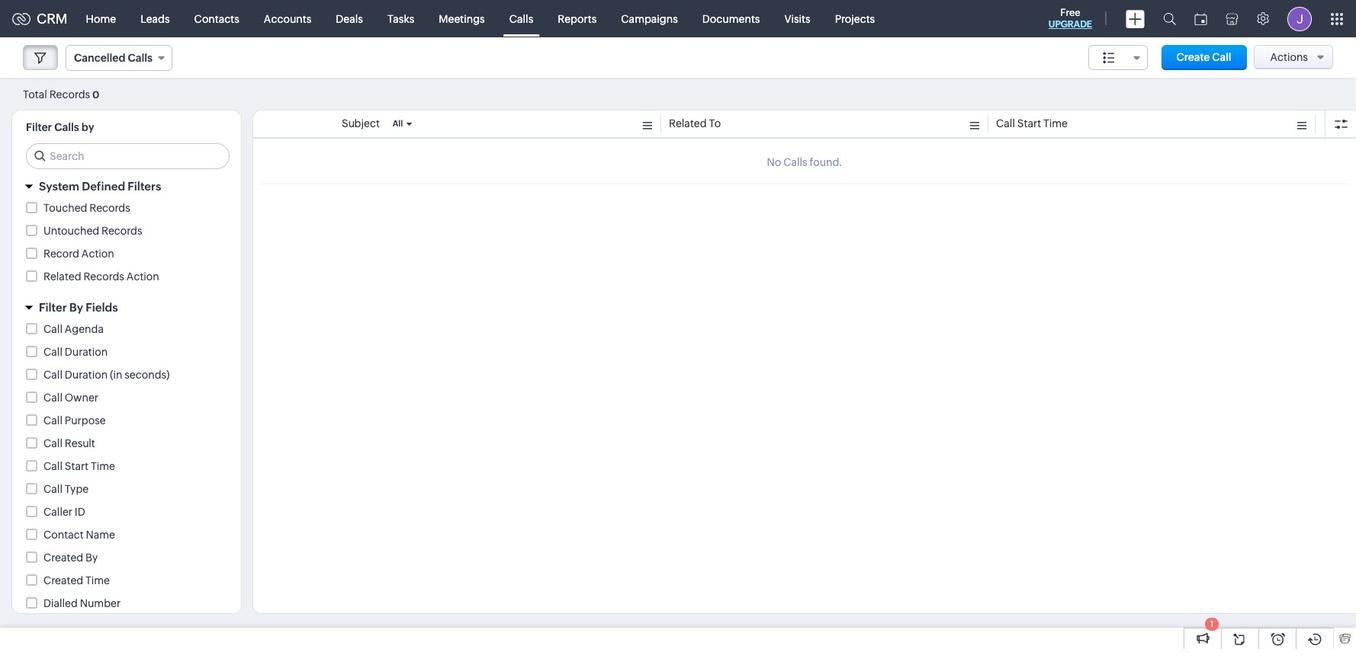 Task type: locate. For each thing, give the bounding box(es) containing it.
created
[[43, 552, 83, 565], [43, 575, 83, 587]]

search element
[[1154, 0, 1185, 37]]

total records 0
[[23, 88, 99, 100]]

1 vertical spatial call start time
[[43, 461, 115, 473]]

2 vertical spatial calls
[[54, 121, 79, 133]]

reports
[[558, 13, 597, 25]]

contacts link
[[182, 0, 252, 37]]

contact name
[[43, 529, 115, 542]]

1 vertical spatial calls
[[128, 52, 153, 64]]

by
[[69, 301, 83, 314], [85, 552, 98, 565]]

name
[[86, 529, 115, 542]]

0 vertical spatial start
[[1017, 117, 1041, 130]]

1
[[1210, 620, 1214, 629]]

1 horizontal spatial calls
[[128, 52, 153, 64]]

0
[[92, 89, 99, 100]]

1 vertical spatial filter
[[39, 301, 67, 314]]

accounts
[[264, 13, 311, 25]]

touched records
[[43, 202, 130, 214]]

all
[[393, 119, 403, 128]]

0 horizontal spatial call start time
[[43, 461, 115, 473]]

owner
[[65, 392, 98, 404]]

1 vertical spatial duration
[[65, 369, 108, 381]]

deals link
[[324, 0, 375, 37]]

created up dialled
[[43, 575, 83, 587]]

defined
[[82, 180, 125, 193]]

free
[[1061, 7, 1081, 18]]

calls for filter calls by
[[54, 121, 79, 133]]

0 horizontal spatial calls
[[54, 121, 79, 133]]

related left the to
[[669, 117, 707, 130]]

0 vertical spatial duration
[[65, 346, 108, 359]]

records down touched records
[[101, 225, 142, 237]]

action up filter by fields dropdown button on the top left of the page
[[126, 271, 159, 283]]

(in
[[110, 369, 122, 381]]

calls left by
[[54, 121, 79, 133]]

duration
[[65, 346, 108, 359], [65, 369, 108, 381]]

cancelled
[[74, 52, 125, 64]]

profile element
[[1279, 0, 1321, 37]]

touched
[[43, 202, 87, 214]]

0 vertical spatial filter
[[26, 121, 52, 133]]

crm
[[37, 11, 68, 27]]

related for related records action
[[43, 271, 81, 283]]

call start time
[[996, 117, 1068, 130], [43, 461, 115, 473]]

2 created from the top
[[43, 575, 83, 587]]

dialled number
[[43, 598, 121, 610]]

1 horizontal spatial by
[[85, 552, 98, 565]]

meetings link
[[427, 0, 497, 37]]

records for total
[[49, 88, 90, 100]]

1 vertical spatial created
[[43, 575, 83, 587]]

reports link
[[546, 0, 609, 37]]

by inside dropdown button
[[69, 301, 83, 314]]

0 vertical spatial by
[[69, 301, 83, 314]]

id
[[75, 507, 85, 519]]

records up fields
[[83, 271, 124, 283]]

system defined filters button
[[12, 173, 241, 200]]

time
[[1043, 117, 1068, 130], [91, 461, 115, 473], [85, 575, 110, 587]]

system defined filters
[[39, 180, 161, 193]]

call
[[1212, 51, 1232, 63], [996, 117, 1015, 130], [43, 323, 62, 336], [43, 346, 62, 359], [43, 369, 62, 381], [43, 392, 62, 404], [43, 415, 62, 427], [43, 438, 62, 450], [43, 461, 62, 473], [43, 484, 62, 496]]

duration down agenda
[[65, 346, 108, 359]]

create call
[[1177, 51, 1232, 63]]

1 created from the top
[[43, 552, 83, 565]]

filter up "call agenda"
[[39, 301, 67, 314]]

size image
[[1103, 51, 1115, 65]]

start
[[1017, 117, 1041, 130], [65, 461, 89, 473]]

records left 0
[[49, 88, 90, 100]]

0 horizontal spatial by
[[69, 301, 83, 314]]

calls right cancelled
[[128, 52, 153, 64]]

leads
[[140, 13, 170, 25]]

duration for call duration
[[65, 346, 108, 359]]

action up related records action in the left top of the page
[[81, 248, 114, 260]]

0 horizontal spatial related
[[43, 271, 81, 283]]

projects
[[835, 13, 875, 25]]

deals
[[336, 13, 363, 25]]

by up "call agenda"
[[69, 301, 83, 314]]

untouched records
[[43, 225, 142, 237]]

0 vertical spatial time
[[1043, 117, 1068, 130]]

duration up the owner
[[65, 369, 108, 381]]

created down contact
[[43, 552, 83, 565]]

None field
[[1088, 45, 1148, 70]]

projects link
[[823, 0, 887, 37]]

record action
[[43, 248, 114, 260]]

call result
[[43, 438, 95, 450]]

type
[[65, 484, 89, 496]]

0 vertical spatial action
[[81, 248, 114, 260]]

0 vertical spatial created
[[43, 552, 83, 565]]

2 duration from the top
[[65, 369, 108, 381]]

filter for filter calls by
[[26, 121, 52, 133]]

calls for cancelled calls
[[128, 52, 153, 64]]

related for related to
[[669, 117, 707, 130]]

1 horizontal spatial related
[[669, 117, 707, 130]]

records
[[49, 88, 90, 100], [89, 202, 130, 214], [101, 225, 142, 237], [83, 271, 124, 283]]

agenda
[[65, 323, 104, 336]]

calls
[[509, 13, 533, 25], [128, 52, 153, 64], [54, 121, 79, 133]]

filter down the total
[[26, 121, 52, 133]]

1 horizontal spatial action
[[126, 271, 159, 283]]

cancelled calls
[[74, 52, 153, 64]]

Search text field
[[27, 144, 229, 169]]

filter for filter by fields
[[39, 301, 67, 314]]

caller
[[43, 507, 72, 519]]

create menu element
[[1117, 0, 1154, 37]]

create menu image
[[1126, 10, 1145, 28]]

crm link
[[12, 11, 68, 27]]

1 duration from the top
[[65, 346, 108, 359]]

free upgrade
[[1049, 7, 1092, 30]]

created for created by
[[43, 552, 83, 565]]

related down record
[[43, 271, 81, 283]]

created time
[[43, 575, 110, 587]]

filter calls by
[[26, 121, 94, 133]]

total
[[23, 88, 47, 100]]

related
[[669, 117, 707, 130], [43, 271, 81, 283]]

action
[[81, 248, 114, 260], [126, 271, 159, 283]]

0 vertical spatial related
[[669, 117, 707, 130]]

0 vertical spatial call start time
[[996, 117, 1068, 130]]

system
[[39, 180, 79, 193]]

filter inside dropdown button
[[39, 301, 67, 314]]

2 horizontal spatial calls
[[509, 13, 533, 25]]

calls inside field
[[128, 52, 153, 64]]

1 vertical spatial by
[[85, 552, 98, 565]]

by down name
[[85, 552, 98, 565]]

1 vertical spatial start
[[65, 461, 89, 473]]

1 vertical spatial related
[[43, 271, 81, 283]]

create
[[1177, 51, 1210, 63]]

subject
[[342, 117, 380, 130]]

1 vertical spatial action
[[126, 271, 159, 283]]

create call button
[[1161, 45, 1247, 70]]

records for related
[[83, 271, 124, 283]]

records down the defined
[[89, 202, 130, 214]]

calls left reports link
[[509, 13, 533, 25]]

calls link
[[497, 0, 546, 37]]

filter
[[26, 121, 52, 133], [39, 301, 67, 314]]



Task type: describe. For each thing, give the bounding box(es) containing it.
by
[[81, 121, 94, 133]]

1 horizontal spatial call start time
[[996, 117, 1068, 130]]

0 vertical spatial calls
[[509, 13, 533, 25]]

call owner
[[43, 392, 98, 404]]

home link
[[74, 0, 128, 37]]

contacts
[[194, 13, 239, 25]]

leads link
[[128, 0, 182, 37]]

1 vertical spatial time
[[91, 461, 115, 473]]

seconds)
[[125, 369, 170, 381]]

contact
[[43, 529, 84, 542]]

call type
[[43, 484, 89, 496]]

call inside 'create call' button
[[1212, 51, 1232, 63]]

filter by fields button
[[12, 294, 241, 321]]

calendar image
[[1195, 13, 1208, 25]]

documents link
[[690, 0, 772, 37]]

dialled
[[43, 598, 78, 610]]

duration for call duration (in seconds)
[[65, 369, 108, 381]]

campaigns
[[621, 13, 678, 25]]

created for created time
[[43, 575, 83, 587]]

meetings
[[439, 13, 485, 25]]

0 horizontal spatial action
[[81, 248, 114, 260]]

by for filter
[[69, 301, 83, 314]]

filter by fields
[[39, 301, 118, 314]]

call agenda
[[43, 323, 104, 336]]

call purpose
[[43, 415, 106, 427]]

visits link
[[772, 0, 823, 37]]

call duration (in seconds)
[[43, 369, 170, 381]]

upgrade
[[1049, 19, 1092, 30]]

visits
[[785, 13, 811, 25]]

tasks
[[387, 13, 414, 25]]

tasks link
[[375, 0, 427, 37]]

accounts link
[[252, 0, 324, 37]]

actions
[[1270, 51, 1308, 63]]

records for touched
[[89, 202, 130, 214]]

2 vertical spatial time
[[85, 575, 110, 587]]

1 horizontal spatial start
[[1017, 117, 1041, 130]]

to
[[709, 117, 721, 130]]

related to
[[669, 117, 721, 130]]

created by
[[43, 552, 98, 565]]

home
[[86, 13, 116, 25]]

purpose
[[65, 415, 106, 427]]

logo image
[[12, 13, 31, 25]]

number
[[80, 598, 121, 610]]

documents
[[702, 13, 760, 25]]

filters
[[128, 180, 161, 193]]

result
[[65, 438, 95, 450]]

fields
[[86, 301, 118, 314]]

0 horizontal spatial start
[[65, 461, 89, 473]]

profile image
[[1288, 6, 1312, 31]]

record
[[43, 248, 79, 260]]

records for untouched
[[101, 225, 142, 237]]

by for created
[[85, 552, 98, 565]]

campaigns link
[[609, 0, 690, 37]]

related records action
[[43, 271, 159, 283]]

caller id
[[43, 507, 85, 519]]

Cancelled Calls field
[[66, 45, 172, 71]]

call duration
[[43, 346, 108, 359]]

untouched
[[43, 225, 99, 237]]

search image
[[1163, 12, 1176, 25]]



Task type: vqa. For each thing, say whether or not it's contained in the screenshot.
left Maclead
no



